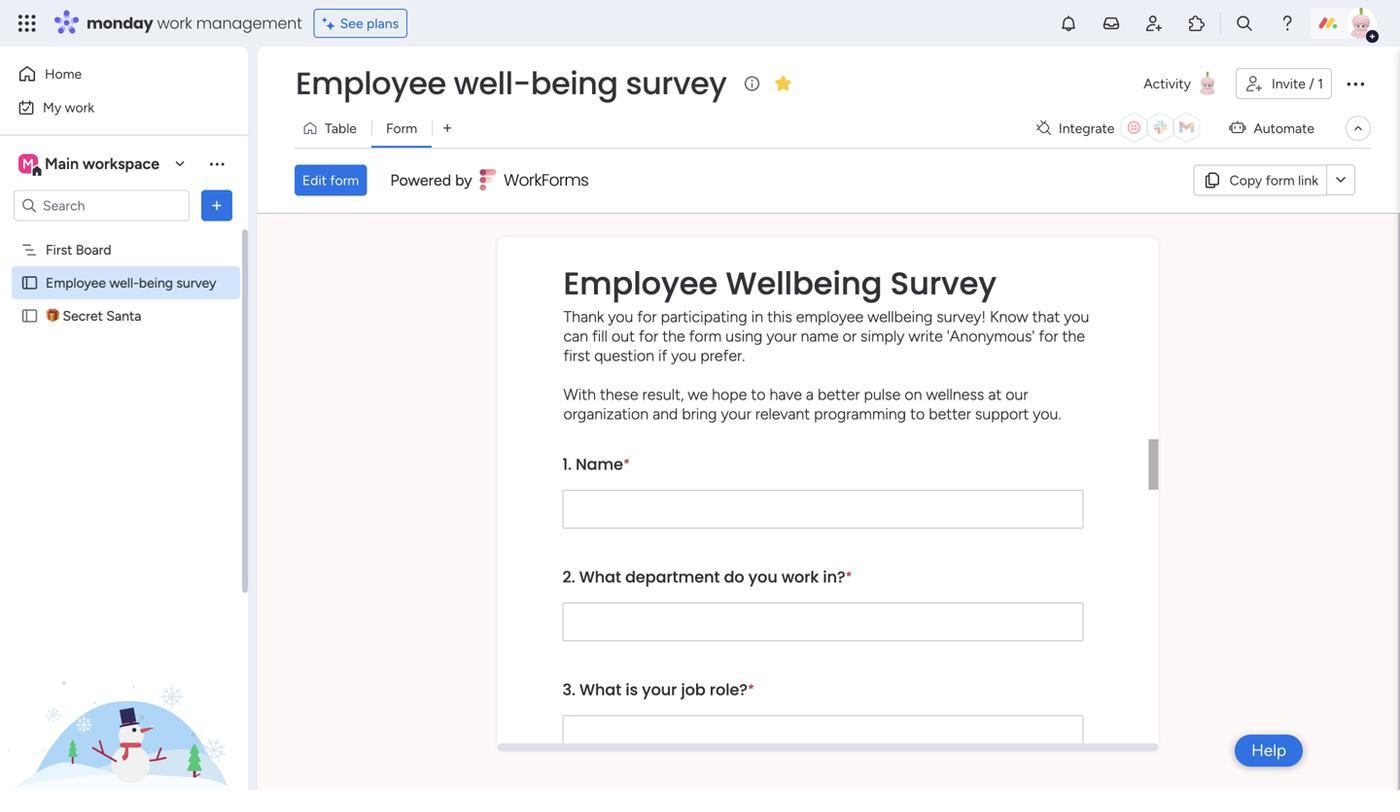 Task type: vqa. For each thing, say whether or not it's contained in the screenshot.
1. Name group containing 1. Name
yes



Task type: locate. For each thing, give the bounding box(es) containing it.
1 horizontal spatial form
[[689, 327, 722, 346]]

with
[[564, 385, 596, 404]]

2. what department do you work in? *
[[563, 566, 852, 588]]

1 vertical spatial being
[[139, 275, 173, 291]]

list box
[[0, 230, 248, 595]]

form
[[1266, 172, 1295, 188], [330, 172, 359, 189], [689, 327, 722, 346]]

these
[[600, 385, 639, 404]]

inbox image
[[1102, 14, 1122, 33]]

have
[[770, 385, 802, 404]]

autopilot image
[[1230, 115, 1247, 140]]

your down the this on the top of the page
[[767, 327, 797, 346]]

a
[[806, 385, 814, 404]]

work inside my work button
[[65, 99, 94, 116]]

form form
[[258, 214, 1399, 791]]

help
[[1252, 741, 1287, 761]]

2 vertical spatial your
[[642, 679, 677, 701]]

1. name group containing 2. what department do you work in?
[[563, 552, 1084, 665]]

1 horizontal spatial the
[[1063, 327, 1086, 346]]

employee well-being survey up add view image on the left top of page
[[296, 62, 727, 105]]

employee up the out
[[564, 262, 718, 305]]

first board
[[46, 242, 111, 258]]

2 horizontal spatial work
[[782, 566, 819, 588]]

activity
[[1144, 75, 1192, 92]]

employee
[[296, 62, 446, 105], [564, 262, 718, 305], [46, 275, 106, 291]]

workspace options image
[[207, 154, 227, 173]]

form down participating
[[689, 327, 722, 346]]

employee well-being survey
[[296, 62, 727, 105], [46, 275, 216, 291]]

invite / 1 button
[[1236, 68, 1333, 99]]

0 horizontal spatial form
[[330, 172, 359, 189]]

2 horizontal spatial your
[[767, 327, 797, 346]]

using
[[726, 327, 763, 346]]

3 1. name group from the top
[[563, 665, 1084, 778]]

form
[[386, 120, 418, 137]]

survey left show board description icon
[[626, 62, 727, 105]]

form right 'edit'
[[330, 172, 359, 189]]

1 horizontal spatial work
[[157, 12, 192, 34]]

0 horizontal spatial *
[[624, 456, 629, 471]]

0 horizontal spatial work
[[65, 99, 94, 116]]

1 vertical spatial work
[[65, 99, 94, 116]]

1 1. name group from the top
[[563, 439, 1084, 552]]

1 vertical spatial what
[[580, 679, 622, 701]]

0 vertical spatial employee well-being survey
[[296, 62, 727, 105]]

home
[[45, 66, 82, 82]]

1 horizontal spatial employee well-being survey
[[296, 62, 727, 105]]

survey down options image
[[177, 275, 216, 291]]

first
[[46, 242, 72, 258]]

employee wellbeing survey
[[564, 262, 997, 305]]

hope
[[712, 385, 747, 404]]

your right is
[[642, 679, 677, 701]]

what right 2.
[[580, 566, 622, 588]]

work right my
[[65, 99, 94, 116]]

0 vertical spatial your
[[767, 327, 797, 346]]

0 horizontal spatial the
[[663, 327, 685, 346]]

1 vertical spatial employee well-being survey
[[46, 275, 216, 291]]

0 vertical spatial what
[[580, 566, 622, 588]]

0 horizontal spatial survey
[[177, 275, 216, 291]]

employee well-being survey up santa
[[46, 275, 216, 291]]

you
[[608, 308, 634, 326], [1065, 308, 1090, 326], [671, 347, 697, 365], [749, 566, 778, 588]]

1 vertical spatial your
[[721, 405, 752, 423]]

your inside 'with these result, we hope to have a better pulse on wellness at our organization and bring your relevant programming to better support you.'
[[721, 405, 752, 423]]

1 vertical spatial to
[[911, 405, 925, 423]]

the right 'anonymous'
[[1063, 327, 1086, 346]]

0 horizontal spatial better
[[818, 385, 860, 404]]

2 vertical spatial work
[[782, 566, 819, 588]]

secret
[[63, 308, 103, 324]]

0 horizontal spatial employee well-being survey
[[46, 275, 216, 291]]

m
[[22, 156, 34, 172]]

0 horizontal spatial to
[[751, 385, 766, 404]]

* right job
[[748, 682, 754, 696]]

employee up table
[[296, 62, 446, 105]]

workspace selection element
[[18, 152, 162, 178]]

being
[[531, 62, 618, 105], [139, 275, 173, 291]]

the
[[663, 327, 685, 346], [1063, 327, 1086, 346]]

2 vertical spatial *
[[748, 682, 754, 696]]

1. name group
[[563, 439, 1084, 552], [563, 552, 1084, 665], [563, 665, 1084, 778]]

1 horizontal spatial well-
[[454, 62, 531, 105]]

2 1. name group from the top
[[563, 552, 1084, 665]]

2 horizontal spatial form
[[1266, 172, 1295, 188]]

employee well-being survey inside list box
[[46, 275, 216, 291]]

workspace
[[83, 155, 160, 173]]

2 horizontal spatial employee
[[564, 262, 718, 305]]

1 vertical spatial *
[[846, 569, 852, 583]]

'anonymous'
[[947, 327, 1035, 346]]

1 vertical spatial better
[[929, 405, 972, 423]]

* inside 2. what department do you work in? *
[[846, 569, 852, 583]]

1. name group containing 3. what is your job role?
[[563, 665, 1084, 778]]

1 horizontal spatial *
[[748, 682, 754, 696]]

lottie animation image
[[0, 594, 248, 791]]

copy form link button
[[1194, 165, 1327, 196]]

what
[[580, 566, 622, 588], [580, 679, 622, 701]]

1 the from the left
[[663, 327, 685, 346]]

in
[[752, 308, 764, 326]]

main
[[45, 155, 79, 173]]

0 vertical spatial to
[[751, 385, 766, 404]]

Search in workspace field
[[41, 195, 162, 217]]

edit form button
[[295, 165, 367, 196]]

automate
[[1254, 120, 1315, 137]]

1 horizontal spatial to
[[911, 405, 925, 423]]

simply
[[861, 327, 905, 346]]

0 vertical spatial work
[[157, 12, 192, 34]]

your down hope
[[721, 405, 752, 423]]

the up if at the top of the page
[[663, 327, 685, 346]]

can
[[564, 327, 589, 346]]

lottie animation element
[[0, 594, 248, 791]]

management
[[196, 12, 302, 34]]

survey
[[626, 62, 727, 105], [177, 275, 216, 291]]

1 vertical spatial survey
[[177, 275, 216, 291]]

0 vertical spatial well-
[[454, 62, 531, 105]]

you inside 1. name "group"
[[749, 566, 778, 588]]

and
[[653, 405, 678, 423]]

to down the "on"
[[911, 405, 925, 423]]

we
[[688, 385, 708, 404]]

your
[[767, 327, 797, 346], [721, 405, 752, 423], [642, 679, 677, 701]]

main workspace
[[45, 155, 160, 173]]

add view image
[[444, 121, 452, 135]]

department
[[626, 566, 720, 588]]

ruby anderson image
[[1346, 8, 1377, 39]]

support
[[976, 405, 1029, 423]]

result,
[[643, 385, 684, 404]]

you.
[[1033, 405, 1062, 423]]

fill
[[592, 327, 608, 346]]

survey!
[[937, 308, 986, 326]]

prefer.
[[701, 347, 745, 365]]

first
[[564, 347, 591, 365]]

plans
[[367, 15, 399, 32]]

1 horizontal spatial survey
[[626, 62, 727, 105]]

integrate
[[1059, 120, 1115, 137]]

dapulse integrations image
[[1037, 121, 1051, 136]]

better down wellness
[[929, 405, 972, 423]]

* inside the 1. name *
[[624, 456, 629, 471]]

0 vertical spatial survey
[[626, 62, 727, 105]]

see plans button
[[314, 9, 408, 38]]

work
[[157, 12, 192, 34], [65, 99, 94, 116], [782, 566, 819, 588]]

better
[[818, 385, 860, 404], [929, 405, 972, 423]]

*
[[624, 456, 629, 471], [846, 569, 852, 583], [748, 682, 754, 696]]

1 horizontal spatial your
[[721, 405, 752, 423]]

0 vertical spatial *
[[624, 456, 629, 471]]

notifications image
[[1059, 14, 1079, 33]]

to
[[751, 385, 766, 404], [911, 405, 925, 423]]

0 horizontal spatial employee
[[46, 275, 106, 291]]

0 vertical spatial being
[[531, 62, 618, 105]]

work right monday
[[157, 12, 192, 34]]

option
[[0, 232, 248, 236]]

invite members image
[[1145, 14, 1164, 33]]

invite / 1
[[1272, 75, 1324, 92]]

0 horizontal spatial well-
[[109, 275, 139, 291]]

1 vertical spatial well-
[[109, 275, 139, 291]]

public board image
[[20, 307, 39, 325]]

pulse
[[864, 385, 901, 404]]

work left the "in?"
[[782, 566, 819, 588]]

for
[[638, 308, 657, 326], [639, 327, 659, 346], [1039, 327, 1059, 346]]

on
[[905, 385, 923, 404]]

your inside thank you for participating in this employee wellbeing survey! know that you can fill out for the form using your name or simply write 'anonymous' for the first question if you prefer.
[[767, 327, 797, 346]]

you right do
[[749, 566, 778, 588]]

what left is
[[580, 679, 622, 701]]

🎁 secret santa
[[46, 308, 141, 324]]

2 horizontal spatial *
[[846, 569, 852, 583]]

show board description image
[[741, 74, 764, 93]]

form left "link"
[[1266, 172, 1295, 188]]

remove from favorites image
[[774, 73, 793, 93]]

work for monday
[[157, 12, 192, 34]]

2 the from the left
[[1063, 327, 1086, 346]]

* down organization
[[624, 456, 629, 471]]

organization
[[564, 405, 649, 423]]

employee
[[797, 308, 864, 326]]

to left have
[[751, 385, 766, 404]]

better up programming
[[818, 385, 860, 404]]

wellbeing
[[868, 308, 933, 326]]

at
[[989, 385, 1002, 404]]

* up 2. what department do you work in? field
[[846, 569, 852, 583]]

what for 2.
[[580, 566, 622, 588]]

employee down 'first board'
[[46, 275, 106, 291]]

1 horizontal spatial being
[[531, 62, 618, 105]]



Task type: describe. For each thing, give the bounding box(es) containing it.
0 vertical spatial better
[[818, 385, 860, 404]]

my work button
[[12, 92, 209, 123]]

🎁
[[46, 308, 59, 324]]

board
[[76, 242, 111, 258]]

see
[[340, 15, 363, 32]]

search everything image
[[1235, 14, 1255, 33]]

3.
[[563, 679, 576, 701]]

do
[[724, 566, 745, 588]]

wellness
[[927, 385, 985, 404]]

write
[[909, 327, 943, 346]]

out
[[612, 327, 635, 346]]

* inside 3. what is your job role? *
[[748, 682, 754, 696]]

see plans
[[340, 15, 399, 32]]

0 horizontal spatial being
[[139, 275, 173, 291]]

1
[[1318, 75, 1324, 92]]

3. what is your job role? *
[[563, 679, 754, 701]]

you right if at the top of the page
[[671, 347, 697, 365]]

for up if at the top of the page
[[639, 327, 659, 346]]

santa
[[106, 308, 141, 324]]

1 horizontal spatial employee
[[296, 62, 446, 105]]

for up question
[[638, 308, 657, 326]]

help image
[[1278, 14, 1298, 33]]

1. name *
[[563, 454, 629, 475]]

activity button
[[1136, 68, 1229, 99]]

edit
[[303, 172, 327, 189]]

2.
[[563, 566, 575, 588]]

survey
[[891, 262, 997, 305]]

1 horizontal spatial better
[[929, 405, 972, 423]]

copy
[[1230, 172, 1263, 188]]

is
[[626, 679, 638, 701]]

/
[[1310, 75, 1315, 92]]

collapse board header image
[[1351, 121, 1367, 136]]

you right that
[[1065, 308, 1090, 326]]

3. What is your job role? field
[[563, 716, 1084, 755]]

name
[[576, 454, 624, 475]]

form button
[[372, 113, 432, 144]]

2. What department do you work in? field
[[563, 603, 1084, 642]]

powered
[[390, 171, 451, 190]]

0 horizontal spatial your
[[642, 679, 677, 701]]

edit form
[[303, 172, 359, 189]]

this
[[768, 308, 793, 326]]

for down that
[[1039, 327, 1059, 346]]

powered by
[[390, 171, 472, 190]]

help button
[[1236, 735, 1304, 768]]

employee inside list box
[[46, 275, 106, 291]]

that
[[1033, 308, 1061, 326]]

question
[[595, 347, 655, 365]]

options image
[[1344, 72, 1368, 95]]

my work
[[43, 99, 94, 116]]

monday
[[87, 12, 153, 34]]

in?
[[823, 566, 846, 588]]

copy form link
[[1230, 172, 1319, 188]]

workforms logo image
[[480, 165, 590, 196]]

know
[[990, 308, 1029, 326]]

1. name group containing 1. name
[[563, 439, 1084, 552]]

public board image
[[20, 274, 39, 292]]

1. Name field
[[563, 490, 1084, 529]]

form for copy
[[1266, 172, 1295, 188]]

employee inside the form form
[[564, 262, 718, 305]]

apps image
[[1188, 14, 1207, 33]]

1.
[[563, 454, 572, 475]]

or
[[843, 327, 857, 346]]

bring
[[682, 405, 717, 423]]

table
[[325, 120, 357, 137]]

select product image
[[18, 14, 37, 33]]

my
[[43, 99, 61, 116]]

link
[[1299, 172, 1319, 188]]

by
[[455, 171, 472, 190]]

home button
[[12, 58, 209, 89]]

work inside the form form
[[782, 566, 819, 588]]

options image
[[207, 196, 227, 215]]

table button
[[295, 113, 372, 144]]

participating
[[661, 308, 748, 326]]

invite
[[1272, 75, 1306, 92]]

monday work management
[[87, 12, 302, 34]]

work for my
[[65, 99, 94, 116]]

list box containing first board
[[0, 230, 248, 595]]

job
[[681, 679, 706, 701]]

thank you for participating in this employee wellbeing survey! know that you can fill out for the form using your name or simply write 'anonymous' for the first question if you prefer.
[[564, 308, 1090, 365]]

programming
[[814, 405, 907, 423]]

if
[[659, 347, 668, 365]]

you up the out
[[608, 308, 634, 326]]

form inside thank you for participating in this employee wellbeing survey! know that you can fill out for the form using your name or simply write 'anonymous' for the first question if you prefer.
[[689, 327, 722, 346]]

Employee well-being survey field
[[291, 62, 732, 105]]

relevant
[[756, 405, 810, 423]]

workspace image
[[18, 153, 38, 175]]

what for 3.
[[580, 679, 622, 701]]

form for edit
[[330, 172, 359, 189]]

name
[[801, 327, 839, 346]]

our
[[1006, 385, 1029, 404]]

with these result, we hope to have a better pulse on wellness at our organization and bring your relevant programming to better support you.
[[564, 385, 1062, 423]]

wellbeing
[[726, 262, 883, 305]]



